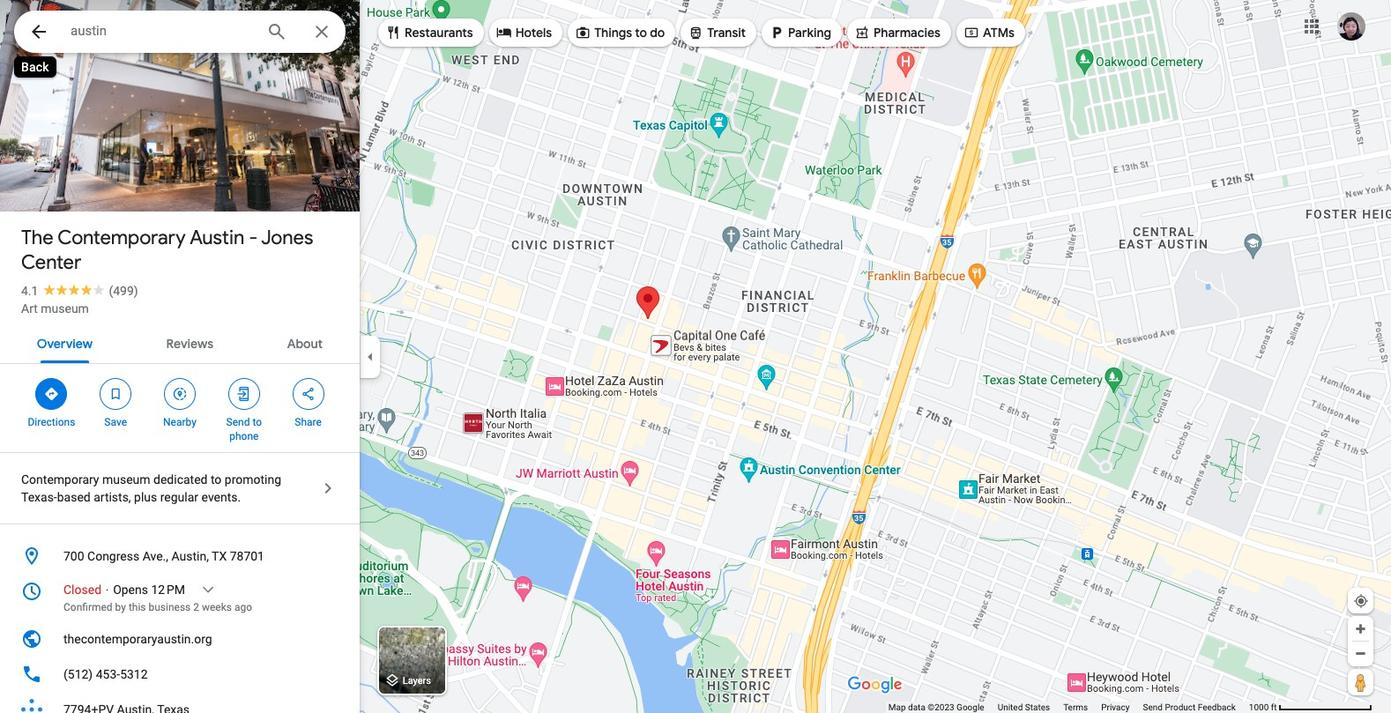 Task type: vqa. For each thing, say whether or not it's contained in the screenshot.
1st 4.7 from right
no



Task type: locate. For each thing, give the bounding box(es) containing it.
united states
[[998, 703, 1051, 713]]

contemporary inside "the contemporary austin - jones center"
[[58, 226, 186, 251]]

actions for the contemporary austin - jones center region
[[0, 364, 360, 453]]


[[769, 22, 785, 42]]

 restaurants
[[385, 22, 473, 42]]

(512)
[[64, 668, 93, 682]]

footer
[[889, 702, 1250, 714]]

1 vertical spatial museum
[[102, 473, 150, 487]]

art museum
[[21, 302, 89, 316]]

(512) 453-5312 button
[[0, 657, 360, 692]]

 search field
[[14, 11, 346, 56]]

0 vertical spatial museum
[[41, 302, 89, 316]]


[[855, 22, 871, 42]]

terms
[[1064, 703, 1089, 713]]

save
[[104, 416, 127, 429]]

photos
[[83, 175, 127, 191]]

1 horizontal spatial send
[[1144, 703, 1163, 713]]

ago
[[235, 602, 252, 614]]

send product feedback
[[1144, 703, 1237, 713]]

footer containing map data ©2023 google
[[889, 702, 1250, 714]]

0 vertical spatial to
[[635, 25, 647, 41]]

12 pm
[[151, 583, 185, 597]]

0 horizontal spatial send
[[226, 416, 250, 429]]

contemporary inside contemporary museum dedicated to promoting texas-based artists, plus regular events.
[[21, 473, 99, 487]]

layers
[[403, 676, 431, 687]]

1 vertical spatial contemporary
[[21, 473, 99, 487]]


[[575, 22, 591, 42]]

send left product
[[1144, 703, 1163, 713]]

museum for art
[[41, 302, 89, 316]]


[[964, 22, 980, 42]]

museum up the artists,
[[102, 473, 150, 487]]

united
[[998, 703, 1024, 713]]

about
[[287, 336, 323, 352]]

1 vertical spatial send
[[1144, 703, 1163, 713]]

privacy button
[[1102, 702, 1130, 714]]

contemporary
[[58, 226, 186, 251], [21, 473, 99, 487]]

parking
[[789, 25, 832, 41]]

share
[[295, 416, 322, 429]]

to inside the  things to do
[[635, 25, 647, 41]]

contemporary up 499 reviews "element"
[[58, 226, 186, 251]]

78701
[[230, 550, 265, 564]]

do
[[650, 25, 665, 41]]

2 horizontal spatial to
[[635, 25, 647, 41]]

2 vertical spatial to
[[211, 473, 222, 487]]

0 vertical spatial contemporary
[[58, 226, 186, 251]]

©2023
[[928, 703, 955, 713]]

None field
[[71, 20, 252, 41]]

to up events.
[[211, 473, 222, 487]]

1 horizontal spatial museum
[[102, 473, 150, 487]]

1,256
[[45, 175, 79, 191]]

google maps element
[[0, 0, 1392, 714]]

reviews button
[[152, 321, 228, 363]]

tx
[[212, 550, 227, 564]]

contemporary up based
[[21, 473, 99, 487]]

museum inside contemporary museum dedicated to promoting texas-based artists, plus regular events.
[[102, 473, 150, 487]]


[[688, 22, 704, 42]]

1,256 photos button
[[13, 168, 134, 198]]

700 congress ave., austin, tx 78701
[[64, 550, 265, 564]]

-
[[249, 226, 258, 251]]

business
[[149, 602, 191, 614]]

zoom in image
[[1355, 623, 1368, 636]]


[[496, 22, 512, 42]]

send inside button
[[1144, 703, 1163, 713]]

0 vertical spatial send
[[226, 416, 250, 429]]

0 horizontal spatial museum
[[41, 302, 89, 316]]

tab list
[[0, 321, 360, 363]]

the
[[21, 226, 53, 251]]

this
[[129, 602, 146, 614]]

google account: michele murakami  
(michele.murakami@adept.ai) image
[[1338, 12, 1366, 40]]

contemporary museum dedicated to promoting texas-based artists, plus regular events.
[[21, 473, 281, 505]]

to up phone
[[253, 416, 262, 429]]

museum
[[41, 302, 89, 316], [102, 473, 150, 487]]

museum down 4.1 stars image
[[41, 302, 89, 316]]

by
[[115, 602, 126, 614]]

weeks
[[202, 602, 232, 614]]

send up phone
[[226, 416, 250, 429]]

0 horizontal spatial to
[[211, 473, 222, 487]]

ave.,
[[143, 550, 168, 564]]

photo of the contemporary austin - jones center image
[[0, 0, 360, 226]]

send
[[226, 416, 250, 429], [1144, 703, 1163, 713]]

(512) 453-5312
[[64, 668, 148, 682]]

hours image
[[21, 581, 42, 602]]

show your location image
[[1354, 594, 1370, 610]]

closed
[[64, 583, 101, 597]]

hotels
[[516, 25, 552, 41]]

footer inside google maps element
[[889, 702, 1250, 714]]

(499)
[[109, 284, 138, 298]]

confirmed by this business 2 weeks ago
[[64, 602, 252, 614]]

1 horizontal spatial to
[[253, 416, 262, 429]]

atms
[[984, 25, 1015, 41]]

tab list containing overview
[[0, 321, 360, 363]]

1 vertical spatial to
[[253, 416, 262, 429]]

 hotels
[[496, 22, 552, 42]]

show street view coverage image
[[1349, 670, 1374, 696]]

congress
[[87, 550, 140, 564]]

send inside send to phone
[[226, 416, 250, 429]]

⋅
[[105, 583, 110, 597]]

4.1 stars image
[[38, 284, 109, 296]]

to left do
[[635, 25, 647, 41]]

nearby
[[163, 416, 197, 429]]

send for send product feedback
[[1144, 703, 1163, 713]]

700
[[64, 550, 84, 564]]



Task type: describe. For each thing, give the bounding box(es) containing it.
ft
[[1272, 703, 1278, 713]]

overview
[[37, 336, 93, 352]]

send to phone
[[226, 416, 262, 443]]

art
[[21, 302, 38, 316]]

map
[[889, 703, 906, 713]]

the contemporary austin - jones center
[[21, 226, 314, 275]]

1000
[[1250, 703, 1270, 713]]

zoom out image
[[1355, 647, 1368, 661]]

453-
[[96, 668, 120, 682]]

499 reviews element
[[109, 284, 138, 298]]

states
[[1026, 703, 1051, 713]]

overview button
[[23, 321, 107, 363]]

museum for contemporary
[[102, 473, 150, 487]]

pharmacies
[[874, 25, 941, 41]]

to inside send to phone
[[253, 416, 262, 429]]

thecontemporaryaustin.org link
[[0, 622, 360, 657]]

things
[[595, 25, 633, 41]]

dedicated
[[154, 473, 208, 487]]

reviews
[[166, 336, 214, 352]]

plus
[[134, 490, 157, 505]]


[[385, 22, 401, 42]]

united states button
[[998, 702, 1051, 714]]

5312
[[120, 668, 148, 682]]

information for the contemporary austin - jones center region
[[0, 539, 360, 714]]

 parking
[[769, 22, 832, 42]]

 button
[[14, 11, 64, 56]]

austin field
[[14, 11, 346, 53]]

austin,
[[172, 550, 209, 564]]

2
[[193, 602, 199, 614]]

product
[[1166, 703, 1196, 713]]

send for send to phone
[[226, 416, 250, 429]]

terms button
[[1064, 702, 1089, 714]]

phone
[[230, 430, 259, 443]]

transit
[[708, 25, 746, 41]]

tab list inside google maps element
[[0, 321, 360, 363]]


[[108, 385, 124, 404]]

show open hours for the week image
[[200, 582, 216, 598]]

 things to do
[[575, 22, 665, 42]]

feedback
[[1199, 703, 1237, 713]]

none field inside austin field
[[71, 20, 252, 41]]

 pharmacies
[[855, 22, 941, 42]]

texas-
[[21, 490, 57, 505]]

events.
[[202, 490, 241, 505]]

based
[[57, 490, 91, 505]]

confirmed
[[64, 602, 113, 614]]

opens
[[113, 583, 148, 597]]

jones
[[261, 226, 314, 251]]

closed ⋅ opens 12 pm
[[64, 583, 185, 597]]


[[300, 385, 316, 404]]

thecontemporaryaustin.org
[[64, 632, 212, 647]]

1000 ft
[[1250, 703, 1278, 713]]

to inside contemporary museum dedicated to promoting texas-based artists, plus regular events.
[[211, 473, 222, 487]]

collapse side panel image
[[361, 347, 380, 367]]

 atms
[[964, 22, 1015, 42]]

regular
[[160, 490, 199, 505]]


[[236, 385, 252, 404]]

1,256 photos
[[45, 175, 127, 191]]

promoting
[[225, 473, 281, 487]]


[[28, 19, 49, 44]]

 transit
[[688, 22, 746, 42]]


[[172, 385, 188, 404]]

1000 ft button
[[1250, 703, 1373, 713]]

restaurants
[[405, 25, 473, 41]]

privacy
[[1102, 703, 1130, 713]]

about button
[[273, 321, 337, 363]]

map data ©2023 google
[[889, 703, 985, 713]]

art museum button
[[21, 300, 89, 318]]

google
[[957, 703, 985, 713]]

directions
[[28, 416, 75, 429]]

artists,
[[94, 490, 131, 505]]

4.1
[[21, 284, 38, 298]]

austin
[[190, 226, 245, 251]]

send product feedback button
[[1144, 702, 1237, 714]]


[[44, 385, 59, 404]]

contemporary museum dedicated to promoting texas-based artists, plus regular events. button
[[0, 453, 360, 524]]

center
[[21, 251, 81, 275]]

the contemporary austin - jones center main content
[[0, 0, 360, 714]]

700 congress ave., austin, tx 78701 button
[[0, 539, 360, 574]]



